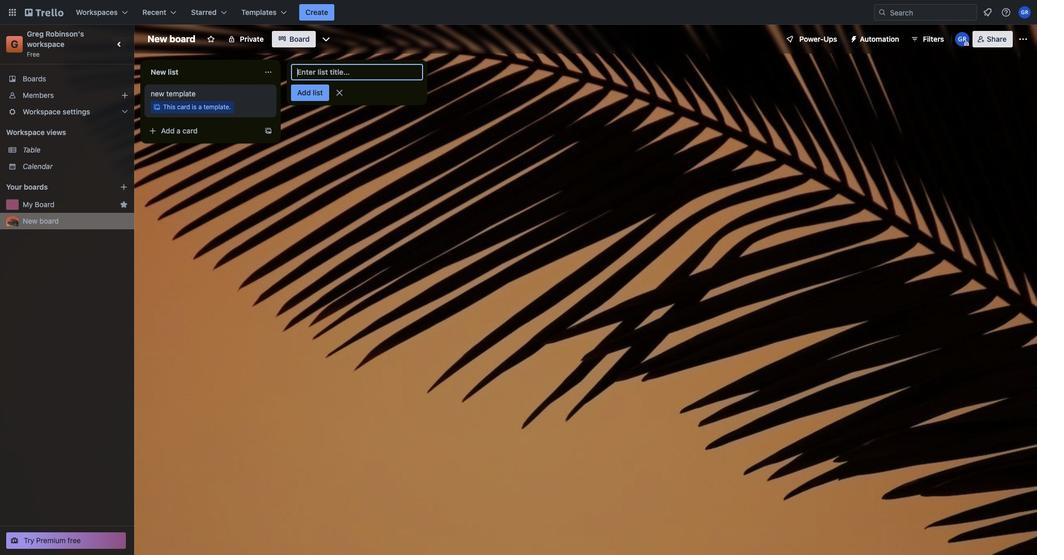 Task type: locate. For each thing, give the bounding box(es) containing it.
my
[[23, 200, 33, 209]]

card inside button
[[182, 126, 198, 135]]

greg robinson (gregrobinson96) image
[[955, 32, 970, 46]]

primary element
[[0, 0, 1037, 25]]

1 horizontal spatial board
[[170, 34, 196, 44]]

new template link
[[151, 89, 270, 99]]

customize views image
[[321, 34, 331, 44]]

workspace settings
[[23, 107, 90, 116]]

board inside text field
[[170, 34, 196, 44]]

new for new board link
[[23, 217, 38, 226]]

workspace
[[27, 40, 65, 49]]

Enter list title… text field
[[291, 64, 423, 81]]

new list
[[151, 68, 178, 76]]

search image
[[879, 8, 887, 17]]

1 horizontal spatial new board
[[148, 34, 196, 44]]

new inside text field
[[148, 34, 167, 44]]

0 horizontal spatial add
[[161, 126, 175, 135]]

list inside text box
[[168, 68, 178, 76]]

card left is
[[177, 103, 190, 111]]

recent button
[[136, 4, 183, 21]]

new board down recent 'dropdown button'
[[148, 34, 196, 44]]

0 horizontal spatial new board
[[23, 217, 59, 226]]

workspaces
[[76, 8, 118, 17]]

workspace navigation collapse icon image
[[113, 37, 127, 52]]

0 horizontal spatial board
[[40, 217, 59, 226]]

your boards with 2 items element
[[6, 181, 104, 194]]

new
[[148, 34, 167, 44], [151, 68, 166, 76], [23, 217, 38, 226]]

workspace inside popup button
[[23, 107, 61, 116]]

board
[[170, 34, 196, 44], [40, 217, 59, 226]]

board down my board
[[40, 217, 59, 226]]

1 vertical spatial board
[[35, 200, 54, 209]]

1 vertical spatial add
[[161, 126, 175, 135]]

new down recent 'dropdown button'
[[148, 34, 167, 44]]

add list button
[[291, 85, 329, 101]]

1 vertical spatial new board
[[23, 217, 59, 226]]

star or unstar board image
[[207, 35, 215, 43]]

new
[[151, 89, 164, 98]]

0 vertical spatial board
[[170, 34, 196, 44]]

1 vertical spatial workspace
[[6, 128, 45, 137]]

your
[[6, 183, 22, 191]]

premium
[[36, 537, 66, 546]]

new board inside text field
[[148, 34, 196, 44]]

1 horizontal spatial list
[[313, 88, 323, 97]]

share button
[[973, 31, 1013, 47]]

my board
[[23, 200, 54, 209]]

add
[[297, 88, 311, 97], [161, 126, 175, 135]]

filters button
[[908, 31, 948, 47]]

add board image
[[120, 183, 128, 191]]

1 vertical spatial board
[[40, 217, 59, 226]]

list
[[168, 68, 178, 76], [313, 88, 323, 97]]

new inside text box
[[151, 68, 166, 76]]

list left cancel list editing icon
[[313, 88, 323, 97]]

private
[[240, 35, 264, 43]]

create
[[306, 8, 328, 17]]

add for add a card
[[161, 126, 175, 135]]

create button
[[299, 4, 335, 21]]

board left customize views icon
[[290, 35, 310, 43]]

power-ups
[[800, 35, 838, 43]]

card
[[177, 103, 190, 111], [182, 126, 198, 135]]

add a card
[[161, 126, 198, 135]]

template.
[[204, 103, 231, 111]]

new template
[[151, 89, 196, 98]]

cancel list editing image
[[334, 88, 345, 98]]

new board down my board
[[23, 217, 59, 226]]

members
[[23, 91, 54, 100]]

new up new
[[151, 68, 166, 76]]

a down this card is a template.
[[177, 126, 181, 135]]

0 vertical spatial add
[[297, 88, 311, 97]]

2 vertical spatial new
[[23, 217, 38, 226]]

templates button
[[235, 4, 293, 21]]

0 horizontal spatial board
[[35, 200, 54, 209]]

board right my at the left of the page
[[35, 200, 54, 209]]

1 vertical spatial a
[[177, 126, 181, 135]]

1 vertical spatial new
[[151, 68, 166, 76]]

add left cancel list editing icon
[[297, 88, 311, 97]]

a
[[198, 103, 202, 111], [177, 126, 181, 135]]

this
[[163, 103, 175, 111]]

1 horizontal spatial a
[[198, 103, 202, 111]]

list inside button
[[313, 88, 323, 97]]

this member is an admin of this board. image
[[965, 42, 969, 46]]

recent
[[142, 8, 166, 17]]

greg robinson's workspace link
[[27, 29, 86, 49]]

workspaces button
[[70, 4, 134, 21]]

new board
[[148, 34, 196, 44], [23, 217, 59, 226]]

Board name text field
[[142, 31, 201, 47]]

new board link
[[23, 216, 128, 227]]

power-ups button
[[779, 31, 844, 47]]

robinson's
[[46, 29, 84, 38]]

new down my at the left of the page
[[23, 217, 38, 226]]

list up the new template
[[168, 68, 178, 76]]

automation button
[[846, 31, 906, 47]]

board
[[290, 35, 310, 43], [35, 200, 54, 209]]

0 horizontal spatial list
[[168, 68, 178, 76]]

workspace
[[23, 107, 61, 116], [6, 128, 45, 137]]

table
[[23, 146, 40, 154]]

members link
[[0, 87, 134, 104]]

0 vertical spatial card
[[177, 103, 190, 111]]

workspace up table
[[6, 128, 45, 137]]

this card is a template.
[[163, 103, 231, 111]]

0 vertical spatial board
[[290, 35, 310, 43]]

workspace down members
[[23, 107, 61, 116]]

1 horizontal spatial add
[[297, 88, 311, 97]]

0 vertical spatial new board
[[148, 34, 196, 44]]

card down is
[[182, 126, 198, 135]]

back to home image
[[25, 4, 63, 21]]

my board link
[[23, 200, 116, 210]]

free
[[27, 51, 40, 58]]

0 vertical spatial list
[[168, 68, 178, 76]]

0 vertical spatial workspace
[[23, 107, 61, 116]]

1 vertical spatial list
[[313, 88, 323, 97]]

a right is
[[198, 103, 202, 111]]

1 vertical spatial card
[[182, 126, 198, 135]]

board left 'star or unstar board' icon
[[170, 34, 196, 44]]

0 vertical spatial new
[[148, 34, 167, 44]]

templates
[[241, 8, 277, 17]]

add down this
[[161, 126, 175, 135]]

1 horizontal spatial board
[[290, 35, 310, 43]]

0 horizontal spatial a
[[177, 126, 181, 135]]



Task type: vqa. For each thing, say whether or not it's contained in the screenshot.
'Power-Ups'
yes



Task type: describe. For each thing, give the bounding box(es) containing it.
starred icon image
[[120, 201, 128, 209]]

list for add list
[[313, 88, 323, 97]]

workspace settings button
[[0, 104, 134, 120]]

g
[[11, 38, 18, 50]]

greg robinson (gregrobinson96) image
[[1019, 6, 1031, 19]]

try premium free button
[[6, 533, 126, 550]]

list for new list
[[168, 68, 178, 76]]

Search field
[[887, 5, 977, 20]]

power-
[[800, 35, 824, 43]]

add for add list
[[297, 88, 311, 97]]

share
[[987, 35, 1007, 43]]

filters
[[923, 35, 944, 43]]

try
[[24, 537, 34, 546]]

0 vertical spatial a
[[198, 103, 202, 111]]

add list
[[297, 88, 323, 97]]

greg
[[27, 29, 44, 38]]

open information menu image
[[1001, 7, 1012, 18]]

is
[[192, 103, 197, 111]]

starred
[[191, 8, 217, 17]]

starred button
[[185, 4, 233, 21]]

0 notifications image
[[982, 6, 994, 19]]

create from template… image
[[264, 127, 273, 135]]

your boards
[[6, 183, 48, 191]]

sm image
[[846, 31, 860, 45]]

calendar link
[[23, 162, 128, 172]]

greg robinson's workspace free
[[27, 29, 86, 58]]

New list text field
[[145, 64, 258, 81]]

add a card button
[[145, 123, 260, 139]]

workspace views
[[6, 128, 66, 137]]

a inside button
[[177, 126, 181, 135]]

boards
[[23, 74, 46, 83]]

boards
[[24, 183, 48, 191]]

views
[[46, 128, 66, 137]]

settings
[[63, 107, 90, 116]]

boards link
[[0, 71, 134, 87]]

automation
[[860, 35, 900, 43]]

workspace for workspace settings
[[23, 107, 61, 116]]

table link
[[23, 145, 128, 155]]

try premium free
[[24, 537, 81, 546]]

template
[[166, 89, 196, 98]]

workspace for workspace views
[[6, 128, 45, 137]]

private button
[[221, 31, 270, 47]]

show menu image
[[1018, 34, 1029, 44]]

ups
[[824, 35, 838, 43]]

calendar
[[23, 162, 53, 171]]

free
[[68, 537, 81, 546]]

g link
[[6, 36, 23, 53]]

board link
[[272, 31, 316, 47]]

new for new list text box
[[151, 68, 166, 76]]



